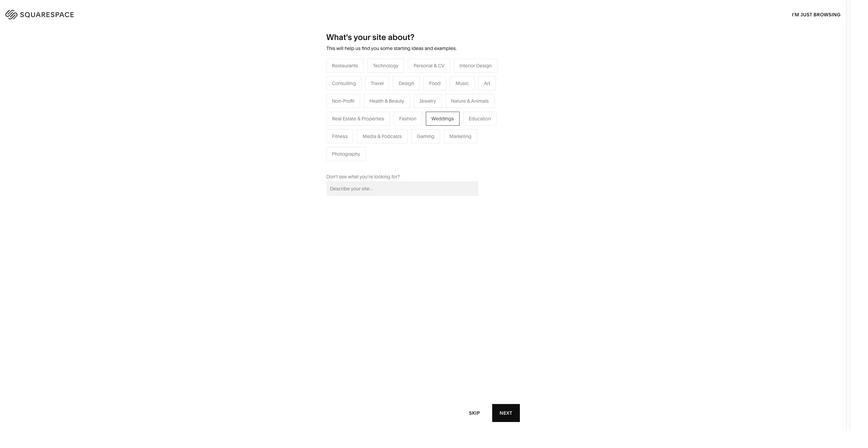Task type: locate. For each thing, give the bounding box(es) containing it.
examples.
[[434, 45, 457, 51]]

you
[[371, 45, 379, 51]]

health
[[370, 98, 384, 104]]

properties inside radio
[[362, 116, 384, 122]]

travel up restaurants link
[[353, 93, 366, 99]]

music
[[456, 80, 469, 86]]

1 horizontal spatial weddings
[[432, 116, 454, 122]]

0 horizontal spatial travel
[[353, 93, 366, 99]]

1 vertical spatial design
[[399, 80, 414, 86]]

find
[[362, 45, 370, 51]]

1 horizontal spatial design
[[476, 63, 492, 69]]

Nature & Animals radio
[[446, 94, 495, 108]]

0 horizontal spatial weddings
[[353, 133, 375, 139]]

interior
[[460, 63, 475, 69]]

podcasts inside radio
[[382, 133, 402, 139]]

properties
[[362, 116, 384, 122], [382, 143, 405, 149]]

0 vertical spatial non-
[[332, 98, 343, 104]]

nature & animals down the music option
[[451, 98, 489, 104]]

non- down "services"
[[313, 123, 324, 129]]

animals down decor
[[443, 103, 461, 109]]

media inside radio
[[363, 133, 376, 139]]

& up events
[[358, 116, 361, 122]]

1 vertical spatial media & podcasts
[[363, 133, 402, 139]]

restaurants inside option
[[332, 63, 358, 69]]

1 vertical spatial estate
[[364, 143, 377, 149]]

Health & Beauty radio
[[364, 94, 410, 108]]

0 vertical spatial real estate & properties
[[332, 116, 384, 122]]

real down weddings link
[[353, 143, 362, 149]]

looking
[[374, 174, 390, 180]]

design
[[476, 63, 492, 69], [399, 80, 414, 86]]

media & podcasts inside radio
[[363, 133, 402, 139]]

what
[[348, 174, 359, 180]]

events
[[353, 123, 367, 129]]

1 horizontal spatial estate
[[364, 143, 377, 149]]

0 vertical spatial podcasts
[[372, 113, 392, 119]]

& right the health
[[385, 98, 388, 104]]

restaurants up consulting
[[332, 63, 358, 69]]

0 horizontal spatial animals
[[443, 103, 461, 109]]

browsing
[[814, 12, 841, 18]]

nature & animals
[[451, 98, 489, 104], [423, 103, 461, 109]]

estate down weddings link
[[364, 143, 377, 149]]

real estate & properties
[[332, 116, 384, 122], [353, 143, 405, 149]]

consulting
[[332, 80, 356, 86]]

media & podcasts
[[353, 113, 392, 119], [363, 133, 402, 139]]

personal
[[414, 63, 433, 69]]

this
[[326, 45, 335, 51]]

0 vertical spatial restaurants
[[332, 63, 358, 69]]

& inside option
[[467, 98, 470, 104]]

1 vertical spatial real estate & properties
[[353, 143, 405, 149]]

weddings down events link at the top left
[[353, 133, 375, 139]]

non-
[[332, 98, 343, 104], [313, 123, 324, 129]]

0 vertical spatial estate
[[343, 116, 356, 122]]

fashion
[[399, 116, 417, 122]]

fitness down the profits
[[332, 133, 348, 139]]

health & beauty
[[370, 98, 404, 104]]

&
[[434, 63, 437, 69], [438, 93, 441, 99], [385, 98, 388, 104], [467, 98, 470, 104], [439, 103, 442, 109], [368, 113, 371, 119], [358, 116, 361, 122], [309, 123, 312, 129], [378, 133, 381, 139], [378, 143, 381, 149]]

0 vertical spatial travel
[[371, 80, 384, 86]]

what's your site about? this will help us find you some starting ideas and examples.
[[326, 32, 457, 51]]

Photography radio
[[326, 147, 366, 161]]

real
[[332, 116, 342, 122], [353, 143, 362, 149]]

1 vertical spatial real
[[353, 143, 362, 149]]

properties down fashion radio
[[382, 143, 405, 149]]

fitness inside radio
[[332, 133, 348, 139]]

community
[[282, 123, 308, 129]]

weddings down the nature & animals link
[[432, 116, 454, 122]]

0 vertical spatial fitness
[[423, 113, 439, 119]]

0 horizontal spatial estate
[[343, 116, 356, 122]]

estate up events
[[343, 116, 356, 122]]

podcasts up real estate & properties link
[[382, 133, 402, 139]]

fitness down jewelry "radio"
[[423, 113, 439, 119]]

travel
[[371, 80, 384, 86], [353, 93, 366, 99]]

0 horizontal spatial non-
[[313, 123, 324, 129]]

restaurants
[[332, 63, 358, 69], [353, 103, 379, 109]]

home
[[423, 93, 437, 99]]

see
[[339, 174, 347, 180]]

travel up the health
[[371, 80, 384, 86]]

real up the profits
[[332, 116, 342, 122]]

don't
[[326, 174, 338, 180]]

help
[[345, 45, 354, 51]]

professional
[[282, 103, 309, 109]]

podcasts down health & beauty
[[372, 113, 392, 119]]

Design radio
[[393, 76, 420, 90]]

weddings
[[432, 116, 454, 122], [353, 133, 375, 139]]

beauty
[[389, 98, 404, 104]]

1 vertical spatial podcasts
[[382, 133, 402, 139]]

1 horizontal spatial real
[[353, 143, 362, 149]]

0 vertical spatial design
[[476, 63, 492, 69]]

fitness
[[423, 113, 439, 119], [332, 133, 348, 139]]

nature down music
[[451, 98, 466, 104]]

non- right "services"
[[332, 98, 343, 104]]

your
[[354, 32, 371, 42]]

0 vertical spatial weddings
[[432, 116, 454, 122]]

1 horizontal spatial nature
[[451, 98, 466, 104]]

for?
[[392, 174, 400, 180]]

ideas
[[412, 45, 424, 51]]

media & podcasts down restaurants link
[[353, 113, 392, 119]]

nature down home
[[423, 103, 438, 109]]

media down events link at the top left
[[363, 133, 376, 139]]

animals
[[471, 98, 489, 104], [443, 103, 461, 109]]

interior design
[[460, 63, 492, 69]]

jewelry
[[419, 98, 436, 104]]

1 horizontal spatial animals
[[471, 98, 489, 104]]

0 horizontal spatial nature
[[423, 103, 438, 109]]

media & podcasts up real estate & properties link
[[363, 133, 402, 139]]

services
[[310, 103, 329, 109]]

1 vertical spatial fitness
[[332, 133, 348, 139]]

don't see what you're looking for?
[[326, 174, 400, 180]]

profits
[[324, 123, 338, 129]]

& left cv at the top right
[[434, 63, 437, 69]]

gaming
[[417, 133, 435, 139]]

Music radio
[[450, 76, 475, 90]]

0 vertical spatial properties
[[362, 116, 384, 122]]

design up the beauty
[[399, 80, 414, 86]]

restaurants down travel link
[[353, 103, 379, 109]]

1 horizontal spatial non-
[[332, 98, 343, 104]]

1 horizontal spatial travel
[[371, 80, 384, 86]]

Technology radio
[[367, 59, 404, 73]]

0 horizontal spatial fitness
[[332, 133, 348, 139]]

& up real estate & properties link
[[378, 133, 381, 139]]

media up events
[[353, 113, 367, 119]]

0 horizontal spatial design
[[399, 80, 414, 86]]

real estate & properties inside radio
[[332, 116, 384, 122]]

properties up events link at the top left
[[362, 116, 384, 122]]

real estate & properties down weddings link
[[353, 143, 405, 149]]

0 horizontal spatial real
[[332, 116, 342, 122]]

decor
[[442, 93, 455, 99]]

media
[[353, 113, 367, 119], [363, 133, 376, 139]]

1 vertical spatial non-
[[313, 123, 324, 129]]

design right interior
[[476, 63, 492, 69]]

0 vertical spatial real
[[332, 116, 342, 122]]

podcasts
[[372, 113, 392, 119], [382, 133, 402, 139]]

animals up the education
[[471, 98, 489, 104]]

events link
[[353, 123, 374, 129]]

& down the music option
[[467, 98, 470, 104]]

professional services link
[[282, 103, 336, 109]]

1 vertical spatial media
[[363, 133, 376, 139]]

real estate & properties up events
[[332, 116, 384, 122]]

Personal & CV radio
[[408, 59, 450, 73]]

dario element
[[335, 228, 511, 431]]

next
[[500, 410, 513, 416]]

nature
[[451, 98, 466, 104], [423, 103, 438, 109]]

estate
[[343, 116, 356, 122], [364, 143, 377, 149]]

Interior Design radio
[[454, 59, 498, 73]]



Task type: describe. For each thing, give the bounding box(es) containing it.
Fitness radio
[[326, 129, 353, 143]]

Fashion radio
[[394, 112, 422, 126]]

travel link
[[353, 93, 372, 99]]

weddings inside radio
[[432, 116, 454, 122]]

home & decor link
[[423, 93, 462, 99]]

& down restaurants link
[[368, 113, 371, 119]]

1 vertical spatial travel
[[353, 93, 366, 99]]

Weddings radio
[[426, 112, 460, 126]]

personal & cv
[[414, 63, 445, 69]]

some
[[380, 45, 393, 51]]

0 vertical spatial media & podcasts
[[353, 113, 392, 119]]

& down weddings link
[[378, 143, 381, 149]]

in
[[833, 10, 838, 17]]

& right home
[[438, 93, 441, 99]]

us
[[356, 45, 361, 51]]

estate inside radio
[[343, 116, 356, 122]]

travel inside radio
[[371, 80, 384, 86]]

photography
[[332, 151, 360, 157]]

real inside 'real estate & properties' radio
[[332, 116, 342, 122]]

media & podcasts link
[[353, 113, 399, 119]]

Media & Podcasts radio
[[357, 129, 408, 143]]

skip
[[469, 410, 480, 416]]

1 vertical spatial properties
[[382, 143, 405, 149]]

community & non-profits
[[282, 123, 338, 129]]

home & decor
[[423, 93, 455, 99]]

education
[[469, 116, 491, 122]]

0 vertical spatial media
[[353, 113, 367, 119]]

what's
[[326, 32, 352, 42]]

& right community
[[309, 123, 312, 129]]

next button
[[492, 404, 520, 422]]

1 horizontal spatial fitness
[[423, 113, 439, 119]]

will
[[336, 45, 344, 51]]

nature inside option
[[451, 98, 466, 104]]

non- inside option
[[332, 98, 343, 104]]

Restaurants radio
[[326, 59, 364, 73]]

nature & animals link
[[423, 103, 468, 109]]

Art radio
[[478, 76, 496, 90]]

Gaming radio
[[411, 129, 440, 143]]

restaurants link
[[353, 103, 385, 109]]

real estate & properties link
[[353, 143, 412, 149]]

marketing
[[450, 133, 472, 139]]

Travel radio
[[365, 76, 389, 90]]

animals inside option
[[471, 98, 489, 104]]

& inside radio
[[358, 116, 361, 122]]

log
[[821, 10, 832, 17]]

Non-Profit radio
[[326, 94, 360, 108]]

Education radio
[[463, 112, 497, 126]]

log             in link
[[821, 10, 838, 17]]

site
[[372, 32, 386, 42]]

non-profit
[[332, 98, 354, 104]]

starting
[[394, 45, 411, 51]]

community & non-profits link
[[282, 123, 345, 129]]

nature & animals inside option
[[451, 98, 489, 104]]

squarespace logo image
[[13, 8, 87, 19]]

food
[[429, 80, 441, 86]]

cv
[[438, 63, 445, 69]]

nature & animals down home & decor link
[[423, 103, 461, 109]]

log             in
[[821, 10, 838, 17]]

professional services
[[282, 103, 329, 109]]

fitness link
[[423, 113, 445, 119]]

design inside 'option'
[[476, 63, 492, 69]]

Consulting radio
[[326, 76, 362, 90]]

Don't see what you're looking for? field
[[326, 181, 478, 196]]

1 vertical spatial weddings
[[353, 133, 375, 139]]

about?
[[388, 32, 415, 42]]

i'm
[[792, 12, 800, 18]]

you're
[[360, 174, 373, 180]]

i'm just browsing link
[[792, 5, 841, 24]]

Jewelry radio
[[414, 94, 442, 108]]

dario image
[[335, 228, 511, 431]]

squarespace logo link
[[13, 8, 178, 19]]

weddings link
[[353, 133, 382, 139]]

technology
[[373, 63, 399, 69]]

profit
[[343, 98, 354, 104]]

just
[[801, 12, 813, 18]]

Food radio
[[424, 76, 446, 90]]

and
[[425, 45, 433, 51]]

& down home & decor
[[439, 103, 442, 109]]

Real Estate & Properties radio
[[326, 112, 390, 126]]

art
[[484, 80, 490, 86]]

1 vertical spatial restaurants
[[353, 103, 379, 109]]

Marketing radio
[[444, 129, 477, 143]]

design inside option
[[399, 80, 414, 86]]

i'm just browsing
[[792, 12, 841, 18]]

skip button
[[462, 404, 487, 422]]



Task type: vqa. For each thing, say whether or not it's contained in the screenshot.
Gaming radio
yes



